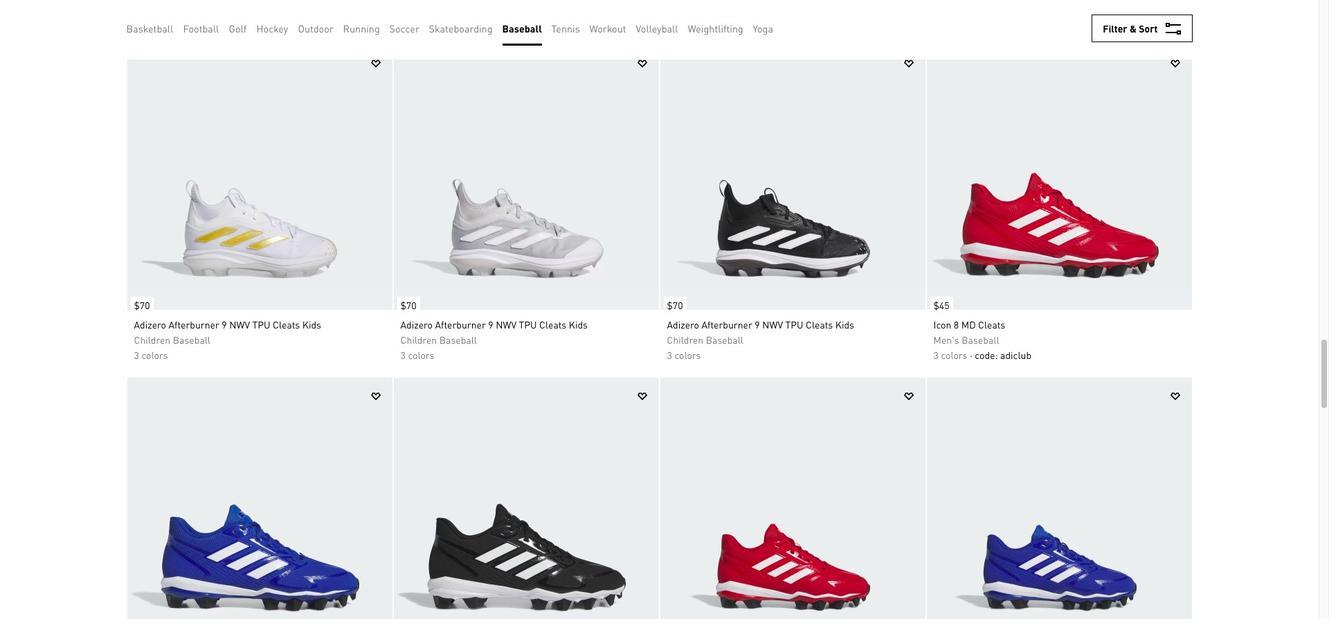 Task type: vqa. For each thing, say whether or not it's contained in the screenshot.
· within the 'icon 8 md cleats men's baseball 3 colors · code: adiclub'
yes



Task type: describe. For each thing, give the bounding box(es) containing it.
$45 link
[[927, 290, 953, 314]]

tennis link
[[551, 21, 580, 36]]

baseball link
[[502, 21, 542, 36]]

hockey
[[256, 22, 288, 35]]

workout
[[589, 22, 626, 35]]

men's baseball blue icon 8 md cleats image
[[127, 378, 392, 620]]

baseball for children baseball white adizero afterburner 9 nwv tpu cleats kids image
[[173, 334, 210, 346]]

kids for children baseball white adizero afterburner 9 nwv tpu cleats kids image
[[302, 318, 321, 331]]

$70 link for children baseball grey adizero afterburner 9 nwv tpu cleats kids image
[[394, 290, 420, 314]]

running
[[343, 22, 380, 35]]

running link
[[343, 21, 380, 36]]

children baseball grey adizero afterburner 9 nwv tpu cleats kids image
[[394, 45, 659, 310]]

golf link
[[229, 21, 247, 36]]

afterburner for children baseball black adizero afterburner 9 nwv tpu cleats kids "image"
[[702, 318, 752, 331]]

men's
[[934, 334, 959, 346]]

workout link
[[589, 21, 626, 36]]

&
[[1130, 22, 1137, 35]]

3 colors link
[[127, 0, 392, 44]]

0 horizontal spatial ·
[[703, 16, 706, 28]]

icon
[[934, 318, 951, 331]]

football link
[[183, 21, 219, 36]]

3 for children baseball grey adizero afterburner 9 nwv tpu cleats kids image
[[400, 349, 406, 361]]

skateboarding link
[[429, 21, 493, 36]]

adiclub inside icon 8 md cleats men's baseball 3 colors · code: adiclub
[[1000, 349, 1032, 361]]

icon 8 md cleats men's baseball 3 colors · code: adiclub
[[934, 318, 1032, 361]]

children for children baseball white adizero afterburner 9 nwv tpu cleats kids image
[[134, 334, 170, 346]]

adizero for children baseball white adizero afterburner 9 nwv tpu cleats kids image
[[134, 318, 166, 331]]

9 for children baseball white adizero afterburner 9 nwv tpu cleats kids image $70 link
[[222, 318, 227, 331]]

men's baseball black icon 8 md cleats image
[[394, 378, 659, 620]]

weightlifting
[[688, 22, 743, 35]]

md
[[961, 318, 976, 331]]

3 for children baseball black adizero afterburner 9 nwv tpu cleats kids "image"
[[667, 349, 672, 361]]

hockey link
[[256, 21, 288, 36]]

yoga link
[[753, 21, 773, 36]]

men's baseball red icon 8 md cleats image
[[927, 45, 1192, 310]]

tennis
[[551, 22, 580, 35]]

0 vertical spatial adiclub
[[734, 16, 765, 28]]

children baseball blue icon 8 md cleats image
[[927, 378, 1192, 620]]

tpu for children baseball white adizero afterburner 9 nwv tpu cleats kids image $70 link
[[252, 318, 270, 331]]

adizero afterburner 9 nwv tpu cleats kids children baseball 3 colors for $70 link corresponding to children baseball grey adizero afterburner 9 nwv tpu cleats kids image
[[400, 318, 588, 361]]

children baseball black adizero afterburner 9 nwv tpu cleats kids image
[[660, 45, 925, 310]]

3 inside icon 8 md cleats men's baseball 3 colors · code: adiclub
[[934, 349, 939, 361]]

tpu for children baseball black adizero afterburner 9 nwv tpu cleats kids "image" $70 link
[[785, 318, 803, 331]]

basketball link
[[126, 21, 173, 36]]

children baseball white adizero afterburner 9 nwv tpu cleats kids image
[[127, 45, 392, 310]]

filter
[[1103, 22, 1128, 35]]

afterburner for children baseball grey adizero afterburner 9 nwv tpu cleats kids image
[[435, 318, 486, 331]]

adizero afterburner 9 nwv tpu cleats kids children baseball 3 colors for children baseball white adizero afterburner 9 nwv tpu cleats kids image $70 link
[[134, 318, 321, 361]]

9 for children baseball black adizero afterburner 9 nwv tpu cleats kids "image" $70 link
[[755, 318, 760, 331]]

soccer
[[389, 22, 420, 35]]



Task type: locate. For each thing, give the bounding box(es) containing it.
0 horizontal spatial nwv
[[229, 318, 250, 331]]

3 $70 from the left
[[667, 299, 683, 312]]

0 horizontal spatial $70
[[134, 299, 150, 312]]

tpu
[[252, 318, 270, 331], [519, 318, 537, 331], [785, 318, 803, 331]]

2 horizontal spatial nwv
[[762, 318, 783, 331]]

1 horizontal spatial children
[[400, 334, 437, 346]]

0 horizontal spatial code:
[[708, 16, 731, 28]]

0 horizontal spatial kids
[[302, 318, 321, 331]]

0 horizontal spatial adizero
[[134, 318, 166, 331]]

outdoor
[[298, 22, 334, 35]]

1 horizontal spatial tpu
[[519, 318, 537, 331]]

code:
[[708, 16, 731, 28], [975, 349, 998, 361]]

soccer link
[[389, 21, 420, 36]]

1 horizontal spatial code:
[[975, 349, 998, 361]]

baseball inside icon 8 md cleats men's baseball 3 colors · code: adiclub
[[962, 334, 999, 346]]

2 horizontal spatial kids
[[835, 318, 854, 331]]

0 horizontal spatial tpu
[[252, 318, 270, 331]]

nwv for $70 link corresponding to children baseball grey adizero afterburner 9 nwv tpu cleats kids image
[[496, 318, 517, 331]]

adizero afterburner 9 nwv tpu cleats kids children baseball 3 colors
[[134, 318, 321, 361], [400, 318, 588, 361], [667, 318, 854, 361]]

adizero for children baseball grey adizero afterburner 9 nwv tpu cleats kids image
[[400, 318, 433, 331]]

baseball for children baseball black adizero afterburner 9 nwv tpu cleats kids "image"
[[706, 334, 744, 346]]

tpu for $70 link corresponding to children baseball grey adizero afterburner 9 nwv tpu cleats kids image
[[519, 318, 537, 331]]

cleats for children baseball black adizero afterburner 9 nwv tpu cleats kids "image"
[[806, 318, 833, 331]]

1 horizontal spatial adiclub
[[1000, 349, 1032, 361]]

$70
[[134, 299, 150, 312], [400, 299, 417, 312], [667, 299, 683, 312]]

3 adizero afterburner 9 nwv tpu cleats kids children baseball 3 colors from the left
[[667, 318, 854, 361]]

2 $70 from the left
[[400, 299, 417, 312]]

·
[[703, 16, 706, 28], [970, 349, 973, 361]]

1 horizontal spatial ·
[[970, 349, 973, 361]]

0 horizontal spatial children
[[134, 334, 170, 346]]

skateboarding
[[429, 22, 493, 35]]

volleyball link
[[636, 21, 678, 36]]

outdoor link
[[298, 21, 334, 36]]

$70 for children baseball black adizero afterburner 9 nwv tpu cleats kids "image" $70 link
[[667, 299, 683, 312]]

· inside icon 8 md cleats men's baseball 3 colors · code: adiclub
[[970, 349, 973, 361]]

1 horizontal spatial 9
[[488, 318, 493, 331]]

2 9 from the left
[[488, 318, 493, 331]]

3 tpu from the left
[[785, 318, 803, 331]]

2
[[667, 16, 672, 28]]

baseball for children baseball grey adizero afterburner 9 nwv tpu cleats kids image
[[439, 334, 477, 346]]

basketball
[[126, 22, 173, 35]]

$70 link for children baseball black adizero afterburner 9 nwv tpu cleats kids "image"
[[660, 290, 687, 314]]

1 9 from the left
[[222, 318, 227, 331]]

2 adizero from the left
[[400, 318, 433, 331]]

nwv
[[229, 318, 250, 331], [496, 318, 517, 331], [762, 318, 783, 331]]

3 adizero from the left
[[667, 318, 699, 331]]

3 colors
[[134, 16, 168, 28]]

1 $70 link from the left
[[127, 290, 153, 314]]

2 nwv from the left
[[496, 318, 517, 331]]

9
[[222, 318, 227, 331], [488, 318, 493, 331], [755, 318, 760, 331]]

2 horizontal spatial adizero
[[667, 318, 699, 331]]

2 horizontal spatial $70 link
[[660, 290, 687, 314]]

cleats for children baseball white adizero afterburner 9 nwv tpu cleats kids image
[[273, 318, 300, 331]]

0 horizontal spatial $70 link
[[127, 290, 153, 314]]

1 horizontal spatial $70 link
[[394, 290, 420, 314]]

0 vertical spatial code:
[[708, 16, 731, 28]]

$70 for $70 link corresponding to children baseball grey adizero afterburner 9 nwv tpu cleats kids image
[[400, 299, 417, 312]]

cleats for children baseball grey adizero afterburner 9 nwv tpu cleats kids image
[[539, 318, 567, 331]]

1 adizero from the left
[[134, 318, 166, 331]]

1 horizontal spatial $70
[[400, 299, 417, 312]]

list containing basketball
[[126, 11, 783, 46]]

2 horizontal spatial afterburner
[[702, 318, 752, 331]]

$70 link for children baseball white adizero afterburner 9 nwv tpu cleats kids image
[[127, 290, 153, 314]]

2 children from the left
[[400, 334, 437, 346]]

children for children baseball black adizero afterburner 9 nwv tpu cleats kids "image"
[[667, 334, 704, 346]]

adiclub
[[734, 16, 765, 28], [1000, 349, 1032, 361]]

cleats
[[273, 318, 300, 331], [539, 318, 567, 331], [806, 318, 833, 331], [978, 318, 1005, 331]]

1 vertical spatial ·
[[970, 349, 973, 361]]

football
[[183, 22, 219, 35]]

· down md
[[970, 349, 973, 361]]

weightlifting link
[[688, 21, 743, 36]]

1 vertical spatial adiclub
[[1000, 349, 1032, 361]]

list
[[126, 11, 783, 46]]

code: left yoga link on the right top
[[708, 16, 731, 28]]

2 horizontal spatial 9
[[755, 318, 760, 331]]

$70 for children baseball white adizero afterburner 9 nwv tpu cleats kids image $70 link
[[134, 299, 150, 312]]

3 nwv from the left
[[762, 318, 783, 331]]

children baseball red icon 8 md cleats image
[[660, 378, 925, 620]]

1 children from the left
[[134, 334, 170, 346]]

yoga
[[753, 22, 773, 35]]

· right 2
[[703, 16, 706, 28]]

2 horizontal spatial $70
[[667, 299, 683, 312]]

2 adizero afterburner 9 nwv tpu cleats kids children baseball 3 colors from the left
[[400, 318, 588, 361]]

3 cleats from the left
[[806, 318, 833, 331]]

colors inside icon 8 md cleats men's baseball 3 colors · code: adiclub
[[941, 349, 968, 361]]

kids for children baseball black adizero afterburner 9 nwv tpu cleats kids "image"
[[835, 318, 854, 331]]

0 horizontal spatial adiclub
[[734, 16, 765, 28]]

code: inside icon 8 md cleats men's baseball 3 colors · code: adiclub
[[975, 349, 998, 361]]

afterburner
[[169, 318, 219, 331], [435, 318, 486, 331], [702, 318, 752, 331]]

$70 link
[[127, 290, 153, 314], [394, 290, 420, 314], [660, 290, 687, 314]]

3 9 from the left
[[755, 318, 760, 331]]

nwv for children baseball black adizero afterburner 9 nwv tpu cleats kids "image" $70 link
[[762, 318, 783, 331]]

1 adizero afterburner 9 nwv tpu cleats kids children baseball 3 colors from the left
[[134, 318, 321, 361]]

3 afterburner from the left
[[702, 318, 752, 331]]

9 for $70 link corresponding to children baseball grey adizero afterburner 9 nwv tpu cleats kids image
[[488, 318, 493, 331]]

afterburner for children baseball white adizero afterburner 9 nwv tpu cleats kids image
[[169, 318, 219, 331]]

8
[[954, 318, 959, 331]]

1 horizontal spatial adizero
[[400, 318, 433, 331]]

kids
[[302, 318, 321, 331], [569, 318, 588, 331], [835, 318, 854, 331]]

volleyball
[[636, 22, 678, 35]]

adizero afterburner 9 nwv tpu cleats kids children baseball 3 colors for children baseball black adizero afterburner 9 nwv tpu cleats kids "image" $70 link
[[667, 318, 854, 361]]

3
[[134, 16, 139, 28], [134, 349, 139, 361], [400, 349, 406, 361], [667, 349, 672, 361], [934, 349, 939, 361]]

1 horizontal spatial nwv
[[496, 318, 517, 331]]

filter & sort button
[[1092, 15, 1192, 42]]

adizero
[[134, 318, 166, 331], [400, 318, 433, 331], [667, 318, 699, 331]]

3 children from the left
[[667, 334, 704, 346]]

children
[[134, 334, 170, 346], [400, 334, 437, 346], [667, 334, 704, 346]]

1 horizontal spatial afterburner
[[435, 318, 486, 331]]

filter & sort
[[1103, 22, 1158, 35]]

$45
[[934, 299, 950, 312]]

4 cleats from the left
[[978, 318, 1005, 331]]

1 kids from the left
[[302, 318, 321, 331]]

2 tpu from the left
[[519, 318, 537, 331]]

3 kids from the left
[[835, 318, 854, 331]]

0 horizontal spatial afterburner
[[169, 318, 219, 331]]

2 cleats from the left
[[539, 318, 567, 331]]

2 $70 link from the left
[[394, 290, 420, 314]]

2 afterburner from the left
[[435, 318, 486, 331]]

cleats inside icon 8 md cleats men's baseball 3 colors · code: adiclub
[[978, 318, 1005, 331]]

2 horizontal spatial adizero afterburner 9 nwv tpu cleats kids children baseball 3 colors
[[667, 318, 854, 361]]

1 afterburner from the left
[[169, 318, 219, 331]]

3 $70 link from the left
[[660, 290, 687, 314]]

1 nwv from the left
[[229, 318, 250, 331]]

2 horizontal spatial tpu
[[785, 318, 803, 331]]

1 horizontal spatial kids
[[569, 318, 588, 331]]

code: down md
[[975, 349, 998, 361]]

adizero for children baseball black adizero afterburner 9 nwv tpu cleats kids "image"
[[667, 318, 699, 331]]

2 colors · code: adiclub
[[667, 16, 765, 28]]

kids for children baseball grey adizero afterburner 9 nwv tpu cleats kids image
[[569, 318, 588, 331]]

0 vertical spatial ·
[[703, 16, 706, 28]]

2 horizontal spatial children
[[667, 334, 704, 346]]

colors
[[141, 16, 168, 28], [675, 16, 701, 28], [141, 349, 168, 361], [408, 349, 434, 361], [675, 349, 701, 361], [941, 349, 968, 361]]

1 horizontal spatial adizero afterburner 9 nwv tpu cleats kids children baseball 3 colors
[[400, 318, 588, 361]]

1 vertical spatial code:
[[975, 349, 998, 361]]

3 for children baseball white adizero afterburner 9 nwv tpu cleats kids image
[[134, 349, 139, 361]]

1 cleats from the left
[[273, 318, 300, 331]]

0 horizontal spatial adizero afterburner 9 nwv tpu cleats kids children baseball 3 colors
[[134, 318, 321, 361]]

nwv for children baseball white adizero afterburner 9 nwv tpu cleats kids image $70 link
[[229, 318, 250, 331]]

0 horizontal spatial 9
[[222, 318, 227, 331]]

1 $70 from the left
[[134, 299, 150, 312]]

children for children baseball grey adizero afterburner 9 nwv tpu cleats kids image
[[400, 334, 437, 346]]

1 tpu from the left
[[252, 318, 270, 331]]

2 kids from the left
[[569, 318, 588, 331]]

baseball
[[502, 22, 542, 35], [173, 334, 210, 346], [439, 334, 477, 346], [706, 334, 744, 346], [962, 334, 999, 346]]

golf
[[229, 22, 247, 35]]

sort
[[1139, 22, 1158, 35]]



